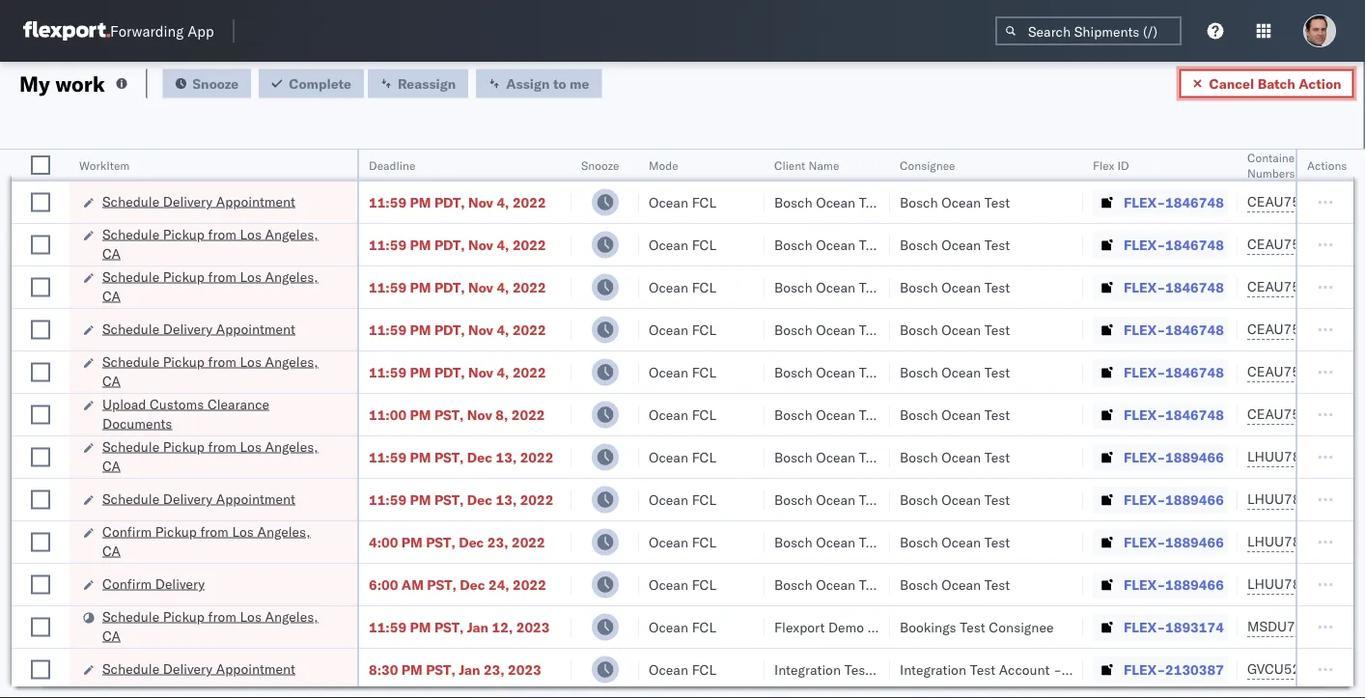 Task type: vqa. For each thing, say whether or not it's contained in the screenshot.
PM related to first schedule delivery appointment button from the bottom of the page
yes



Task type: locate. For each thing, give the bounding box(es) containing it.
hl for fourth schedule pickup from los angeles, ca link from the bottom of the page
[[1350, 278, 1366, 295]]

4,
[[497, 194, 509, 211], [497, 236, 509, 253], [497, 279, 509, 296], [497, 321, 509, 338], [497, 364, 509, 381]]

2 13, from the top
[[496, 491, 517, 508]]

8 schedule from the top
[[102, 608, 159, 625]]

2023
[[516, 619, 550, 635], [508, 661, 542, 678]]

consignee
[[900, 158, 956, 172], [868, 619, 933, 635], [989, 619, 1054, 635]]

8 fcl from the top
[[692, 491, 717, 508]]

dec down 11:00 pm pst, nov 8, 2022
[[467, 449, 493, 465]]

ca for fourth schedule pickup from los angeles, ca link from the bottom of the page
[[102, 287, 121, 304]]

test
[[859, 194, 885, 211], [985, 194, 1010, 211], [859, 236, 885, 253], [985, 236, 1010, 253], [859, 279, 885, 296], [985, 279, 1010, 296], [859, 321, 885, 338], [985, 321, 1010, 338], [859, 364, 885, 381], [985, 364, 1010, 381], [859, 406, 885, 423], [985, 406, 1010, 423], [859, 449, 885, 465], [985, 449, 1010, 465], [859, 491, 885, 508], [985, 491, 1010, 508], [859, 534, 885, 550], [985, 534, 1010, 550], [859, 576, 885, 593], [985, 576, 1010, 593], [960, 619, 986, 635], [970, 661, 996, 678]]

angeles,
[[265, 225, 318, 242], [265, 268, 318, 285], [265, 353, 318, 370], [265, 438, 318, 455], [257, 523, 310, 540], [265, 608, 318, 625]]

flex-2130387
[[1124, 661, 1224, 678]]

3 flex-1846748 from the top
[[1124, 279, 1224, 296]]

5 schedule pickup from los angeles, ca from the top
[[102, 608, 318, 644]]

2 schedule pickup from los angeles, ca button from the top
[[102, 267, 332, 308]]

1 flex-1846748 from the top
[[1124, 194, 1224, 211]]

consignee for flexport demo consignee
[[868, 619, 933, 635]]

1 vertical spatial confirm
[[102, 575, 152, 592]]

schedule delivery appointment button down confirm delivery button
[[102, 659, 295, 680]]

1 vertical spatial 2023
[[508, 661, 542, 678]]

5 fcl from the top
[[692, 364, 717, 381]]

3 1889466 from the top
[[1166, 534, 1224, 550]]

bosch ocean test
[[775, 194, 885, 211], [900, 194, 1010, 211], [775, 236, 885, 253], [900, 236, 1010, 253], [775, 279, 885, 296], [900, 279, 1010, 296], [775, 321, 885, 338], [900, 321, 1010, 338], [775, 364, 885, 381], [900, 364, 1010, 381], [775, 406, 885, 423], [900, 406, 1010, 423], [775, 449, 885, 465], [900, 449, 1010, 465], [775, 491, 885, 508], [900, 491, 1010, 508], [775, 534, 885, 550], [900, 534, 1010, 550], [775, 576, 885, 593], [900, 576, 1010, 593]]

schedule delivery appointment link
[[102, 192, 295, 211], [102, 319, 295, 338], [102, 489, 295, 508], [102, 659, 295, 678]]

schedule pickup from los angeles, ca button
[[102, 225, 332, 265], [102, 267, 332, 308], [102, 352, 332, 393], [102, 437, 332, 478], [102, 607, 332, 648]]

lhuu7894563, ue
[[1248, 448, 1366, 465], [1248, 491, 1366, 507], [1248, 533, 1366, 550], [1248, 576, 1366, 592]]

ca for 5th schedule pickup from los angeles, ca link
[[102, 627, 121, 644]]

Search Shipments (/) text field
[[996, 16, 1182, 45]]

resize handle column header for consignee
[[1060, 150, 1084, 698]]

fcl
[[692, 194, 717, 211], [692, 236, 717, 253], [692, 279, 717, 296], [692, 321, 717, 338], [692, 364, 717, 381], [692, 406, 717, 423], [692, 449, 717, 465], [692, 491, 717, 508], [692, 534, 717, 550], [692, 576, 717, 593], [692, 619, 717, 635], [692, 661, 717, 678]]

confirm delivery link
[[102, 574, 205, 593]]

confirm inside confirm pickup from los angeles, ca
[[102, 523, 152, 540]]

2 hl from the top
[[1350, 236, 1366, 253]]

9 flex- from the top
[[1124, 534, 1166, 550]]

2 ca from the top
[[102, 287, 121, 304]]

delivery down the workitem button at top
[[163, 193, 213, 210]]

5 1846748 from the top
[[1166, 364, 1224, 381]]

flex-1846748 for fourth schedule pickup from los angeles, ca link from the bottom of the page
[[1124, 279, 1224, 296]]

schedule for first the schedule delivery appointment button from the bottom of the page
[[102, 660, 159, 677]]

2023 down 12,
[[508, 661, 542, 678]]

schedule delivery appointment down the workitem button at top
[[102, 193, 295, 210]]

flex-1889466
[[1124, 449, 1224, 465], [1124, 491, 1224, 508], [1124, 534, 1224, 550], [1124, 576, 1224, 593]]

schedule pickup from los angeles, ca for 1st schedule pickup from los angeles, ca link from the top of the page
[[102, 225, 318, 262]]

6 hl from the top
[[1350, 406, 1366, 423]]

5 schedule pickup from los angeles, ca button from the top
[[102, 607, 332, 648]]

0 vertical spatial 11:59 pm pst, dec 13, 2022
[[369, 449, 554, 465]]

flexport demo consignee
[[775, 619, 933, 635]]

hl for 1st schedule pickup from los angeles, ca link from the top of the page
[[1350, 236, 1366, 253]]

confirm inside button
[[102, 575, 152, 592]]

2023 for 11:59 pm pst, jan 12, 2023
[[516, 619, 550, 635]]

5 hl from the top
[[1350, 363, 1366, 380]]

schedule delivery appointment link down confirm delivery button
[[102, 659, 295, 678]]

los inside confirm pickup from los angeles, ca
[[232, 523, 254, 540]]

1 schedule pickup from los angeles, ca from the top
[[102, 225, 318, 262]]

jan
[[467, 619, 489, 635], [459, 661, 480, 678]]

upload customs clearance documents button
[[102, 395, 332, 435]]

dec up 6:00 am pst, dec 24, 2022
[[459, 534, 484, 550]]

jan for 12,
[[467, 619, 489, 635]]

schedule pickup from los angeles, ca for fourth schedule pickup from los angeles, ca link from the top
[[102, 438, 318, 474]]

schedule delivery appointment up confirm pickup from los angeles, ca
[[102, 490, 295, 507]]

2 1846748 from the top
[[1166, 236, 1224, 253]]

11:59 pm pst, dec 13, 2022 up 4:00 pm pst, dec 23, 2022 at the left of page
[[369, 491, 554, 508]]

4 schedule pickup from los angeles, ca link from the top
[[102, 437, 332, 476]]

8 resize handle column header from the left
[[1215, 150, 1238, 698]]

angeles, for the confirm pickup from los angeles, ca link
[[257, 523, 310, 540]]

schedule delivery appointment up customs
[[102, 320, 295, 337]]

appointment
[[216, 193, 295, 210], [216, 320, 295, 337], [216, 490, 295, 507], [216, 660, 295, 677]]

action
[[1299, 75, 1342, 92]]

0 vertical spatial 2023
[[516, 619, 550, 635]]

schedule delivery appointment button down the workitem button at top
[[102, 192, 295, 213]]

9 schedule from the top
[[102, 660, 159, 677]]

12,
[[492, 619, 513, 635]]

ca for 3rd schedule pickup from los angeles, ca link
[[102, 372, 121, 389]]

8 flex- from the top
[[1124, 491, 1166, 508]]

nov for upload customs clearance documents button
[[467, 406, 492, 423]]

schedule delivery appointment link up confirm pickup from los angeles, ca
[[102, 489, 295, 508]]

schedule for 3rd the schedule delivery appointment button from the bottom of the page
[[102, 320, 159, 337]]

pickup inside confirm pickup from los angeles, ca
[[155, 523, 197, 540]]

schedule delivery appointment down confirm delivery button
[[102, 660, 295, 677]]

hl
[[1350, 193, 1366, 210], [1350, 236, 1366, 253], [1350, 278, 1366, 295], [1350, 321, 1366, 338], [1350, 363, 1366, 380], [1350, 406, 1366, 423]]

jan down 11:59 pm pst, jan 12, 2023
[[459, 661, 480, 678]]

confirm pickup from los angeles, ca
[[102, 523, 310, 559]]

angeles, inside confirm pickup from los angeles, ca
[[257, 523, 310, 540]]

11:59 pm pst, dec 13, 2022
[[369, 449, 554, 465], [369, 491, 554, 508]]

1 schedule pickup from los angeles, ca link from the top
[[102, 225, 332, 263]]

1889466
[[1166, 449, 1224, 465], [1166, 491, 1224, 508], [1166, 534, 1224, 550], [1166, 576, 1224, 593]]

-
[[1054, 661, 1062, 678]]

None checkbox
[[31, 193, 50, 212], [31, 235, 50, 254], [31, 278, 50, 297], [31, 448, 50, 467], [31, 490, 50, 509], [31, 533, 50, 552], [31, 575, 50, 594], [31, 660, 50, 679], [31, 193, 50, 212], [31, 235, 50, 254], [31, 278, 50, 297], [31, 448, 50, 467], [31, 490, 50, 509], [31, 533, 50, 552], [31, 575, 50, 594], [31, 660, 50, 679]]

delivery down confirm pickup from los angeles, ca
[[155, 575, 205, 592]]

ceau7522281,
[[1248, 193, 1347, 210], [1248, 236, 1347, 253], [1248, 278, 1347, 295], [1248, 321, 1347, 338], [1248, 363, 1347, 380], [1248, 406, 1347, 423]]

am
[[402, 576, 424, 593]]

flex
[[1093, 158, 1115, 172]]

flex-
[[1124, 194, 1166, 211], [1124, 236, 1166, 253], [1124, 279, 1166, 296], [1124, 321, 1166, 338], [1124, 364, 1166, 381], [1124, 406, 1166, 423], [1124, 449, 1166, 465], [1124, 491, 1166, 508], [1124, 534, 1166, 550], [1124, 576, 1166, 593], [1124, 619, 1166, 635], [1124, 661, 1166, 678]]

13, up 4:00 pm pst, dec 23, 2022 at the left of page
[[496, 491, 517, 508]]

schedule pickup from los angeles, ca link
[[102, 225, 332, 263], [102, 267, 332, 306], [102, 352, 332, 391], [102, 437, 332, 476], [102, 607, 332, 646]]

1 ca from the top
[[102, 245, 121, 262]]

ca
[[102, 245, 121, 262], [102, 287, 121, 304], [102, 372, 121, 389], [102, 457, 121, 474], [102, 542, 121, 559], [102, 627, 121, 644]]

hl for 3rd schedule pickup from los angeles, ca link
[[1350, 363, 1366, 380]]

10 fcl from the top
[[692, 576, 717, 593]]

3 ca from the top
[[102, 372, 121, 389]]

ca for the confirm pickup from los angeles, ca link
[[102, 542, 121, 559]]

from
[[208, 225, 236, 242], [208, 268, 236, 285], [208, 353, 236, 370], [208, 438, 236, 455], [200, 523, 229, 540], [208, 608, 236, 625]]

3 schedule pickup from los angeles, ca from the top
[[102, 353, 318, 389]]

flex-1846748 for 3rd schedule pickup from los angeles, ca link
[[1124, 364, 1224, 381]]

5 resize handle column header from the left
[[742, 150, 765, 698]]

schedule delivery appointment button up confirm pickup from los angeles, ca
[[102, 489, 295, 510]]

name
[[809, 158, 840, 172]]

23, down 12,
[[484, 661, 505, 678]]

13,
[[496, 449, 517, 465], [496, 491, 517, 508]]

1 ocean fcl from the top
[[649, 194, 717, 211]]

2 appointment from the top
[[216, 320, 295, 337]]

7 schedule from the top
[[102, 490, 159, 507]]

12 ocean fcl from the top
[[649, 661, 717, 678]]

1 4, from the top
[[497, 194, 509, 211]]

pdt, for 5th schedule pickup from los angeles, ca button from the bottom
[[434, 236, 465, 253]]

2023 right 12,
[[516, 619, 550, 635]]

4 flex-1846748 from the top
[[1124, 321, 1224, 338]]

pst, right am
[[427, 576, 457, 593]]

appointment for third schedule delivery appointment link from the top
[[216, 490, 295, 507]]

pst,
[[434, 406, 464, 423], [434, 449, 464, 465], [434, 491, 464, 508], [426, 534, 456, 550], [427, 576, 457, 593], [434, 619, 464, 635], [426, 661, 456, 678]]

2 ceau7522281, from the top
[[1248, 236, 1347, 253]]

6 ca from the top
[[102, 627, 121, 644]]

jan left 12,
[[467, 619, 489, 635]]

6 flex-1846748 from the top
[[1124, 406, 1224, 423]]

pst, up 4:00 pm pst, dec 23, 2022 at the left of page
[[434, 491, 464, 508]]

schedule
[[102, 193, 159, 210], [102, 225, 159, 242], [102, 268, 159, 285], [102, 320, 159, 337], [102, 353, 159, 370], [102, 438, 159, 455], [102, 490, 159, 507], [102, 608, 159, 625], [102, 660, 159, 677]]

2 schedule delivery appointment link from the top
[[102, 319, 295, 338]]

5 ceau7522281, hl from the top
[[1248, 363, 1366, 380]]

1 ceau7522281, from the top
[[1248, 193, 1347, 210]]

0 vertical spatial 23,
[[488, 534, 509, 550]]

6 resize handle column header from the left
[[867, 150, 890, 698]]

ocean
[[649, 194, 689, 211], [816, 194, 856, 211], [942, 194, 981, 211], [649, 236, 689, 253], [816, 236, 856, 253], [942, 236, 981, 253], [649, 279, 689, 296], [816, 279, 856, 296], [942, 279, 981, 296], [649, 321, 689, 338], [816, 321, 856, 338], [942, 321, 981, 338], [649, 364, 689, 381], [816, 364, 856, 381], [942, 364, 981, 381], [649, 406, 689, 423], [816, 406, 856, 423], [942, 406, 981, 423], [649, 449, 689, 465], [816, 449, 856, 465], [942, 449, 981, 465], [649, 491, 689, 508], [816, 491, 856, 508], [942, 491, 981, 508], [649, 534, 689, 550], [816, 534, 856, 550], [942, 534, 981, 550], [649, 576, 689, 593], [816, 576, 856, 593], [942, 576, 981, 593], [649, 619, 689, 635], [649, 661, 689, 678]]

None checkbox
[[31, 155, 50, 175], [31, 320, 50, 339], [31, 363, 50, 382], [31, 405, 50, 424], [31, 618, 50, 637], [31, 155, 50, 175], [31, 320, 50, 339], [31, 363, 50, 382], [31, 405, 50, 424], [31, 618, 50, 637]]

3 lhuu7894563, from the top
[[1248, 533, 1347, 550]]

resize handle column header for flex id
[[1215, 150, 1238, 698]]

ocean fcl
[[649, 194, 717, 211], [649, 236, 717, 253], [649, 279, 717, 296], [649, 321, 717, 338], [649, 364, 717, 381], [649, 406, 717, 423], [649, 449, 717, 465], [649, 491, 717, 508], [649, 534, 717, 550], [649, 576, 717, 593], [649, 619, 717, 635], [649, 661, 717, 678]]

2 schedule from the top
[[102, 225, 159, 242]]

angeles, for 3rd schedule pickup from los angeles, ca link
[[265, 353, 318, 370]]

schedule delivery appointment link up customs
[[102, 319, 295, 338]]

ceau7522281, hl for third schedule pickup from los angeles, ca button from the top
[[1248, 363, 1366, 380]]

resize handle column header for client name
[[867, 150, 890, 698]]

1 schedule delivery appointment link from the top
[[102, 192, 295, 211]]

confirm for confirm delivery
[[102, 575, 152, 592]]

2 ocean fcl from the top
[[649, 236, 717, 253]]

angeles, for 5th schedule pickup from los angeles, ca link
[[265, 608, 318, 625]]

0 vertical spatial jan
[[467, 619, 489, 635]]

6:00 am pst, dec 24, 2022
[[369, 576, 546, 593]]

resize handle column header
[[46, 150, 70, 698], [334, 150, 357, 698], [549, 150, 572, 698], [616, 150, 639, 698], [742, 150, 765, 698], [867, 150, 890, 698], [1060, 150, 1084, 698], [1215, 150, 1238, 698], [1331, 150, 1354, 698], [1340, 150, 1364, 698]]

23, up 24,
[[488, 534, 509, 550]]

resize handle column header for deadline
[[549, 150, 572, 698]]

11:59 pm pst, dec 13, 2022 down 11:00 pm pst, nov 8, 2022
[[369, 449, 554, 465]]

schedule for third schedule pickup from los angeles, ca button from the top
[[102, 353, 159, 370]]

cancel batch action button
[[1180, 69, 1354, 98]]

3 resize handle column header from the left
[[549, 150, 572, 698]]

7 11:59 from the top
[[369, 491, 407, 508]]

13, down 8,
[[496, 449, 517, 465]]

schedule delivery appointment link down the workitem button at top
[[102, 192, 295, 211]]

2 11:59 pm pdt, nov 4, 2022 from the top
[[369, 236, 546, 253]]

nov for second schedule pickup from los angeles, ca button from the top
[[468, 279, 493, 296]]

11:59 pm pdt, nov 4, 2022
[[369, 194, 546, 211], [369, 236, 546, 253], [369, 279, 546, 296], [369, 321, 546, 338], [369, 364, 546, 381]]

1 vertical spatial 11:59 pm pst, dec 13, 2022
[[369, 491, 554, 508]]

ceau7522281, for upload customs clearance documents link
[[1248, 406, 1347, 423]]

0 vertical spatial confirm
[[102, 523, 152, 540]]

pickup for 5th schedule pickup from los angeles, ca button from the bottom
[[163, 225, 205, 242]]

schedule pickup from los angeles, ca
[[102, 225, 318, 262], [102, 268, 318, 304], [102, 353, 318, 389], [102, 438, 318, 474], [102, 608, 318, 644]]

4 lhuu7894563, ue from the top
[[1248, 576, 1366, 592]]

4 appointment from the top
[[216, 660, 295, 677]]

2 confirm from the top
[[102, 575, 152, 592]]

ceau7522281, hl
[[1248, 193, 1366, 210], [1248, 236, 1366, 253], [1248, 278, 1366, 295], [1248, 321, 1366, 338], [1248, 363, 1366, 380], [1248, 406, 1366, 423]]

delivery
[[163, 193, 213, 210], [163, 320, 213, 337], [163, 490, 213, 507], [155, 575, 205, 592], [163, 660, 213, 677]]

flexport. image
[[23, 21, 110, 41]]

deadline button
[[359, 154, 552, 173]]

3 ue from the top
[[1351, 533, 1366, 550]]

snooze
[[581, 158, 619, 172]]

1 confirm from the top
[[102, 523, 152, 540]]

2 flex-1889466 from the top
[[1124, 491, 1224, 508]]

confirm down confirm pickup from los angeles, ca
[[102, 575, 152, 592]]

flex-2130387 button
[[1093, 656, 1228, 683], [1093, 656, 1228, 683]]

pdt, for third schedule pickup from los angeles, ca button from the top
[[434, 364, 465, 381]]

3 hl from the top
[[1350, 278, 1366, 295]]

5 pdt, from the top
[[434, 364, 465, 381]]

karl
[[1066, 661, 1090, 678]]

my work
[[19, 70, 105, 97]]

2022
[[513, 194, 546, 211], [513, 236, 546, 253], [513, 279, 546, 296], [513, 321, 546, 338], [513, 364, 546, 381], [512, 406, 545, 423], [520, 449, 554, 465], [520, 491, 554, 508], [512, 534, 545, 550], [513, 576, 546, 593]]

confirm up confirm delivery
[[102, 523, 152, 540]]

ue
[[1351, 448, 1366, 465], [1351, 491, 1366, 507], [1351, 533, 1366, 550], [1351, 576, 1366, 592]]

dec up 4:00 pm pst, dec 23, 2022 at the left of page
[[467, 491, 493, 508]]

resize handle column header for mode
[[742, 150, 765, 698]]

3 schedule delivery appointment button from the top
[[102, 489, 295, 510]]

1 pdt, from the top
[[434, 194, 465, 211]]

pdt,
[[434, 194, 465, 211], [434, 236, 465, 253], [434, 279, 465, 296], [434, 321, 465, 338], [434, 364, 465, 381]]

angeles, for fourth schedule pickup from los angeles, ca link from the top
[[265, 438, 318, 455]]

11:00
[[369, 406, 407, 423]]

los for 5th schedule pickup from los angeles, ca button from the bottom
[[240, 225, 262, 242]]

schedule for 2nd schedule pickup from los angeles, ca button from the bottom of the page
[[102, 438, 159, 455]]

4 resize handle column header from the left
[[616, 150, 639, 698]]

schedule delivery appointment
[[102, 193, 295, 210], [102, 320, 295, 337], [102, 490, 295, 507], [102, 660, 295, 677]]

pst, up 8:30 pm pst, jan 23, 2023
[[434, 619, 464, 635]]

pickup
[[163, 225, 205, 242], [163, 268, 205, 285], [163, 353, 205, 370], [163, 438, 205, 455], [155, 523, 197, 540], [163, 608, 205, 625]]

schedule for fourth the schedule delivery appointment button from the bottom
[[102, 193, 159, 210]]

2 lhuu7894563, ue from the top
[[1248, 491, 1366, 507]]

flex id button
[[1084, 154, 1219, 173]]

3 11:59 pm pdt, nov 4, 2022 from the top
[[369, 279, 546, 296]]

1 vertical spatial 13,
[[496, 491, 517, 508]]

ceau7522281, hl for upload customs clearance documents button
[[1248, 406, 1366, 423]]

0 vertical spatial 13,
[[496, 449, 517, 465]]

ceau7522281, for fourth schedule pickup from los angeles, ca link from the bottom of the page
[[1248, 278, 1347, 295]]

ca inside confirm pickup from los angeles, ca
[[102, 542, 121, 559]]

6 flex- from the top
[[1124, 406, 1166, 423]]

lhuu7894563,
[[1248, 448, 1347, 465], [1248, 491, 1347, 507], [1248, 533, 1347, 550], [1248, 576, 1347, 592]]

3 appointment from the top
[[216, 490, 295, 507]]

1 appointment from the top
[[216, 193, 295, 210]]

pdt, for second schedule pickup from los angeles, ca button from the top
[[434, 279, 465, 296]]

7 resize handle column header from the left
[[1060, 150, 1084, 698]]

resize handle column header for workitem
[[334, 150, 357, 698]]

integration
[[900, 661, 967, 678]]

1 vertical spatial 23,
[[484, 661, 505, 678]]

schedule for second the schedule delivery appointment button from the bottom
[[102, 490, 159, 507]]

flex-1889466 button
[[1093, 444, 1228, 471], [1093, 444, 1228, 471], [1093, 486, 1228, 513], [1093, 486, 1228, 513], [1093, 529, 1228, 556], [1093, 529, 1228, 556], [1093, 571, 1228, 598], [1093, 571, 1228, 598]]

id
[[1118, 158, 1130, 172]]

6 schedule from the top
[[102, 438, 159, 455]]

ca for 1st schedule pickup from los angeles, ca link from the top of the page
[[102, 245, 121, 262]]

delivery inside button
[[155, 575, 205, 592]]

los
[[240, 225, 262, 242], [240, 268, 262, 285], [240, 353, 262, 370], [240, 438, 262, 455], [232, 523, 254, 540], [240, 608, 262, 625]]

2 schedule delivery appointment button from the top
[[102, 319, 295, 340]]

nov
[[468, 194, 493, 211], [468, 236, 493, 253], [468, 279, 493, 296], [468, 321, 493, 338], [468, 364, 493, 381], [467, 406, 492, 423]]

4 ue from the top
[[1351, 576, 1366, 592]]

11:59 pm pst, jan 12, 2023
[[369, 619, 550, 635]]

schedule delivery appointment button up customs
[[102, 319, 295, 340]]

1 13, from the top
[[496, 449, 517, 465]]

5 11:59 from the top
[[369, 364, 407, 381]]

2 ceau7522281, hl from the top
[[1248, 236, 1366, 253]]

1893174
[[1166, 619, 1224, 635]]

11:59 pm pdt, nov 4, 2022 for fourth schedule pickup from los angeles, ca link from the bottom of the page
[[369, 279, 546, 296]]

bosch
[[775, 194, 813, 211], [900, 194, 938, 211], [775, 236, 813, 253], [900, 236, 938, 253], [775, 279, 813, 296], [900, 279, 938, 296], [775, 321, 813, 338], [900, 321, 938, 338], [775, 364, 813, 381], [900, 364, 938, 381], [775, 406, 813, 423], [900, 406, 938, 423], [775, 449, 813, 465], [900, 449, 938, 465], [775, 491, 813, 508], [900, 491, 938, 508], [775, 534, 813, 550], [900, 534, 938, 550], [775, 576, 813, 593], [900, 576, 938, 593]]

1 vertical spatial jan
[[459, 661, 480, 678]]

7 fcl from the top
[[692, 449, 717, 465]]

pickup for first schedule pickup from los angeles, ca button from the bottom of the page
[[163, 608, 205, 625]]

client name button
[[765, 154, 871, 173]]

pickup for 2nd schedule pickup from los angeles, ca button from the bottom of the page
[[163, 438, 205, 455]]

6 ceau7522281, hl from the top
[[1248, 406, 1366, 423]]

ceau7522281, hl for 5th schedule pickup from los angeles, ca button from the bottom
[[1248, 236, 1366, 253]]

confirm pickup from los angeles, ca link
[[102, 522, 332, 561]]

2 schedule pickup from los angeles, ca from the top
[[102, 268, 318, 304]]

upload customs clearance documents link
[[102, 395, 332, 433]]

los for 2nd schedule pickup from los angeles, ca button from the bottom of the page
[[240, 438, 262, 455]]

1 resize handle column header from the left
[[46, 150, 70, 698]]

4 11:59 pm pdt, nov 4, 2022 from the top
[[369, 321, 546, 338]]

dec
[[467, 449, 493, 465], [467, 491, 493, 508], [459, 534, 484, 550], [460, 576, 485, 593]]

jan for 23,
[[459, 661, 480, 678]]



Task type: describe. For each thing, give the bounding box(es) containing it.
12 fcl from the top
[[692, 661, 717, 678]]

1 lhuu7894563, from the top
[[1248, 448, 1347, 465]]

actions
[[1308, 158, 1348, 172]]

4 ceau7522281, from the top
[[1248, 321, 1347, 338]]

schedule for first schedule pickup from los angeles, ca button from the bottom of the page
[[102, 608, 159, 625]]

3 schedule delivery appointment from the top
[[102, 490, 295, 507]]

1 11:59 pm pst, dec 13, 2022 from the top
[[369, 449, 554, 465]]

mode
[[649, 158, 679, 172]]

numbers
[[1248, 166, 1296, 180]]

forwarding app link
[[23, 21, 214, 41]]

1 schedule delivery appointment button from the top
[[102, 192, 295, 213]]

7 ocean fcl from the top
[[649, 449, 717, 465]]

schedule pickup from los angeles, ca for 5th schedule pickup from los angeles, ca link
[[102, 608, 318, 644]]

workitem
[[79, 158, 130, 172]]

demo
[[829, 619, 864, 635]]

container numbers
[[1248, 150, 1299, 180]]

account
[[999, 661, 1050, 678]]

flex-1846748 for upload customs clearance documents link
[[1124, 406, 1224, 423]]

9 fcl from the top
[[692, 534, 717, 550]]

4 schedule delivery appointment from the top
[[102, 660, 295, 677]]

23, for jan
[[484, 661, 505, 678]]

2 11:59 pm pst, dec 13, 2022 from the top
[[369, 491, 554, 508]]

5 4, from the top
[[497, 364, 509, 381]]

my
[[19, 70, 50, 97]]

4 11:59 from the top
[[369, 321, 407, 338]]

4 schedule pickup from los angeles, ca button from the top
[[102, 437, 332, 478]]

ceau7522281, for 1st schedule pickup from los angeles, ca link from the top of the page
[[1248, 236, 1347, 253]]

dec left 24,
[[460, 576, 485, 593]]

4 lhuu7894563, from the top
[[1248, 576, 1347, 592]]

1 flex- from the top
[[1124, 194, 1166, 211]]

5 ocean fcl from the top
[[649, 364, 717, 381]]

work
[[55, 70, 105, 97]]

2130387
[[1166, 661, 1224, 678]]

gvcu5265864
[[1248, 661, 1343, 677]]

3 ocean fcl from the top
[[649, 279, 717, 296]]

ceau7522281, hl for second schedule pickup from los angeles, ca button from the top
[[1248, 278, 1366, 295]]

2 ue from the top
[[1351, 491, 1366, 507]]

flex-1846748 for 1st schedule pickup from los angeles, ca link from the top of the page
[[1124, 236, 1224, 253]]

4 fcl from the top
[[692, 321, 717, 338]]

2023 for 8:30 pm pst, jan 23, 2023
[[508, 661, 542, 678]]

4 1889466 from the top
[[1166, 576, 1224, 593]]

bookings test consignee
[[900, 619, 1054, 635]]

3 schedule delivery appointment link from the top
[[102, 489, 295, 508]]

3 flex-1889466 from the top
[[1124, 534, 1224, 550]]

confirm for confirm pickup from los angeles, ca
[[102, 523, 152, 540]]

consignee for bookings test consignee
[[989, 619, 1054, 635]]

schedule pickup from los angeles, ca for 3rd schedule pickup from los angeles, ca link
[[102, 353, 318, 389]]

cancel
[[1209, 75, 1255, 92]]

appointment for 1st schedule delivery appointment link from the top of the page
[[216, 193, 295, 210]]

1 flex-1889466 from the top
[[1124, 449, 1224, 465]]

los for third schedule pickup from los angeles, ca button from the top
[[240, 353, 262, 370]]

10 ocean fcl from the top
[[649, 576, 717, 593]]

nov for 5th schedule pickup from los angeles, ca button from the bottom
[[468, 236, 493, 253]]

pst, down 11:59 pm pst, jan 12, 2023
[[426, 661, 456, 678]]

4 ceau7522281, hl from the top
[[1248, 321, 1366, 338]]

2 11:59 from the top
[[369, 236, 407, 253]]

bookings
[[900, 619, 957, 635]]

documents
[[102, 415, 172, 432]]

9 ocean fcl from the top
[[649, 534, 717, 550]]

1 lhuu7894563, ue from the top
[[1248, 448, 1366, 465]]

2 fcl from the top
[[692, 236, 717, 253]]

4 hl from the top
[[1350, 321, 1366, 338]]

4 1846748 from the top
[[1166, 321, 1224, 338]]

cancel batch action
[[1209, 75, 1342, 92]]

nov for third schedule pickup from los angeles, ca button from the top
[[468, 364, 493, 381]]

pst, down 11:00 pm pst, nov 8, 2022
[[434, 449, 464, 465]]

8 11:59 from the top
[[369, 619, 407, 635]]

6 fcl from the top
[[692, 406, 717, 423]]

pickup for second schedule pickup from los angeles, ca button from the top
[[163, 268, 205, 285]]

11:00 pm pst, nov 8, 2022
[[369, 406, 545, 423]]

los for second schedule pickup from los angeles, ca button from the top
[[240, 268, 262, 285]]

client name
[[775, 158, 840, 172]]

5 schedule pickup from los angeles, ca link from the top
[[102, 607, 332, 646]]

1 11:59 from the top
[[369, 194, 407, 211]]

3 lhuu7894563, ue from the top
[[1248, 533, 1366, 550]]

hl for upload customs clearance documents link
[[1350, 406, 1366, 423]]

23, for dec
[[488, 534, 509, 550]]

4 flex-1889466 from the top
[[1124, 576, 1224, 593]]

flexport
[[775, 619, 825, 635]]

1 schedule delivery appointment from the top
[[102, 193, 295, 210]]

4:00 pm pst, dec 23, 2022
[[369, 534, 545, 550]]

upload customs clearance documents
[[102, 395, 269, 432]]

appointment for 2nd schedule delivery appointment link from the top of the page
[[216, 320, 295, 337]]

1 ue from the top
[[1351, 448, 1366, 465]]

10 flex- from the top
[[1124, 576, 1166, 593]]

pst, left 8,
[[434, 406, 464, 423]]

1 schedule pickup from los angeles, ca button from the top
[[102, 225, 332, 265]]

pickup for third schedule pickup from los angeles, ca button from the top
[[163, 353, 205, 370]]

confirm pickup from los angeles, ca button
[[102, 522, 332, 563]]

2 1889466 from the top
[[1166, 491, 1224, 508]]

angeles, for 1st schedule pickup from los angeles, ca link from the top of the page
[[265, 225, 318, 242]]

8 ocean fcl from the top
[[649, 491, 717, 508]]

12 flex- from the top
[[1124, 661, 1166, 678]]

1 hl from the top
[[1350, 193, 1366, 210]]

6 ocean fcl from the top
[[649, 406, 717, 423]]

consignee button
[[890, 154, 1064, 173]]

ca for fourth schedule pickup from los angeles, ca link from the top
[[102, 457, 121, 474]]

deadline
[[369, 158, 416, 172]]

2 flex- from the top
[[1124, 236, 1166, 253]]

3 schedule pickup from los angeles, ca link from the top
[[102, 352, 332, 391]]

8:30 pm pst, jan 23, 2023
[[369, 661, 542, 678]]

from inside confirm pickup from los angeles, ca
[[200, 523, 229, 540]]

clearance
[[208, 395, 269, 412]]

3 1846748 from the top
[[1166, 279, 1224, 296]]

4 pdt, from the top
[[434, 321, 465, 338]]

1 1846748 from the top
[[1166, 194, 1224, 211]]

3 11:59 from the top
[[369, 279, 407, 296]]

4 schedule delivery appointment button from the top
[[102, 659, 295, 680]]

2 schedule delivery appointment from the top
[[102, 320, 295, 337]]

4 flex- from the top
[[1124, 321, 1166, 338]]

mode button
[[639, 154, 746, 173]]

11:59 pm pdt, nov 4, 2022 for 1st schedule pickup from los angeles, ca link from the top of the page
[[369, 236, 546, 253]]

angeles, for fourth schedule pickup from los angeles, ca link from the bottom of the page
[[265, 268, 318, 285]]

11 fcl from the top
[[692, 619, 717, 635]]

11 ocean fcl from the top
[[649, 619, 717, 635]]

11:59 pm pdt, nov 4, 2022 for 3rd schedule pickup from los angeles, ca link
[[369, 364, 546, 381]]

6 11:59 from the top
[[369, 449, 407, 465]]

2 lhuu7894563, from the top
[[1248, 491, 1347, 507]]

delivery up customs
[[163, 320, 213, 337]]

24,
[[489, 576, 510, 593]]

msdu7304509
[[1248, 618, 1346, 635]]

4 4, from the top
[[497, 321, 509, 338]]

delivery up confirm pickup from los angeles, ca
[[163, 490, 213, 507]]

2 schedule pickup from los angeles, ca link from the top
[[102, 267, 332, 306]]

1 fcl from the top
[[692, 194, 717, 211]]

8,
[[496, 406, 508, 423]]

container numbers button
[[1238, 146, 1344, 181]]

1 11:59 pm pdt, nov 4, 2022 from the top
[[369, 194, 546, 211]]

schedule for second schedule pickup from los angeles, ca button from the top
[[102, 268, 159, 285]]

workitem button
[[70, 154, 338, 173]]

schedule for 5th schedule pickup from los angeles, ca button from the bottom
[[102, 225, 159, 242]]

confirm delivery
[[102, 575, 205, 592]]

8:30
[[369, 661, 398, 678]]

3 fcl from the top
[[692, 279, 717, 296]]

6:00
[[369, 576, 398, 593]]

container
[[1248, 150, 1299, 165]]

delivery down confirm delivery button
[[163, 660, 213, 677]]

forwarding
[[110, 22, 184, 40]]

4:00
[[369, 534, 398, 550]]

upload
[[102, 395, 146, 412]]

confirm delivery button
[[102, 574, 205, 595]]

customs
[[150, 395, 204, 412]]

1 ceau7522281, hl from the top
[[1248, 193, 1366, 210]]

appointment for first schedule delivery appointment link from the bottom
[[216, 660, 295, 677]]

client
[[775, 158, 806, 172]]

los for first schedule pickup from los angeles, ca button from the bottom of the page
[[240, 608, 262, 625]]

9 resize handle column header from the left
[[1331, 150, 1354, 698]]

forwarding app
[[110, 22, 214, 40]]

pickup for confirm pickup from los angeles, ca button
[[155, 523, 197, 540]]

flex-1893174
[[1124, 619, 1224, 635]]

flex id
[[1093, 158, 1130, 172]]

pst, up 6:00 am pst, dec 24, 2022
[[426, 534, 456, 550]]

ceau7522281, for 3rd schedule pickup from los angeles, ca link
[[1248, 363, 1347, 380]]

11 flex- from the top
[[1124, 619, 1166, 635]]

los for confirm pickup from los angeles, ca button
[[232, 523, 254, 540]]

app
[[188, 22, 214, 40]]

resize handle column header for container numbers
[[1340, 150, 1364, 698]]

2 4, from the top
[[497, 236, 509, 253]]

lagerfeld
[[1094, 661, 1151, 678]]

4 ocean fcl from the top
[[649, 321, 717, 338]]

5 flex- from the top
[[1124, 364, 1166, 381]]

7 flex- from the top
[[1124, 449, 1166, 465]]

consignee inside 'button'
[[900, 158, 956, 172]]

schedule pickup from los angeles, ca for fourth schedule pickup from los angeles, ca link from the bottom of the page
[[102, 268, 318, 304]]

batch
[[1258, 75, 1296, 92]]

4 schedule delivery appointment link from the top
[[102, 659, 295, 678]]

integration test account - karl lagerfeld
[[900, 661, 1151, 678]]



